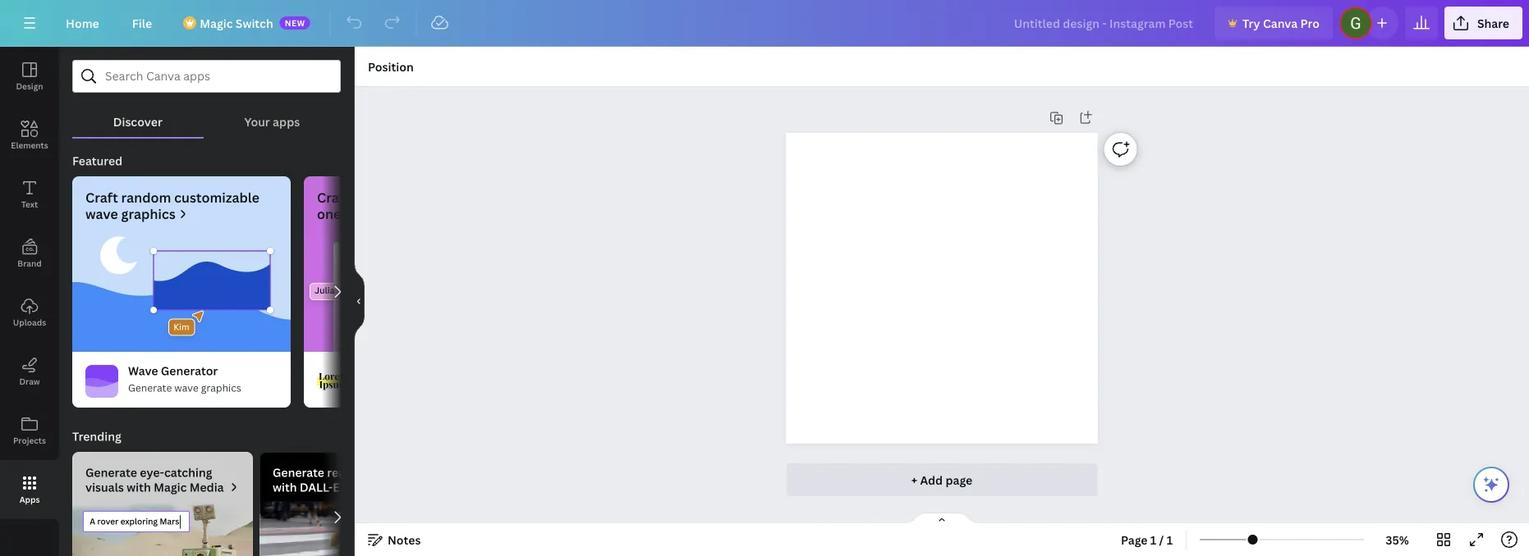 Task type: locate. For each thing, give the bounding box(es) containing it.
graphics down generator
[[201, 382, 241, 395]]

35%
[[1386, 533, 1409, 548]]

generate down the trending
[[85, 465, 137, 481]]

text
[[21, 199, 38, 210]]

customizable
[[174, 189, 260, 207]]

1 craft from the left
[[85, 189, 118, 207]]

with
[[127, 480, 151, 496], [273, 480, 297, 496]]

0 vertical spatial wave
[[85, 205, 118, 223]]

nonsense,
[[414, 189, 479, 207]]

switch
[[236, 15, 273, 31]]

magic inside main menu bar
[[200, 15, 233, 31]]

catching
[[164, 465, 212, 481]]

magic switch
[[200, 15, 273, 31]]

0 horizontal spatial craft
[[85, 189, 118, 207]]

craft
[[85, 189, 118, 207], [317, 189, 350, 207]]

a
[[402, 205, 410, 223]]

generate realistic images with dall-e
[[273, 465, 414, 496]]

1 1 from the left
[[1151, 533, 1157, 548]]

generate
[[128, 382, 172, 395], [85, 465, 137, 481], [273, 465, 324, 481]]

craft for one
[[317, 189, 350, 207]]

1 vertical spatial graphics
[[201, 382, 241, 395]]

craft left beautiful
[[317, 189, 350, 207]]

1 horizontal spatial with
[[273, 480, 297, 496]]

craft inside craft beautiful nonsense, one ipsum at a time
[[317, 189, 350, 207]]

wave down generator
[[174, 382, 199, 395]]

uploads
[[13, 317, 46, 328]]

ipsum
[[344, 205, 383, 223]]

0 vertical spatial graphics
[[121, 205, 176, 223]]

an ai-generated picture of a brown teddy bear riding a skateboard on a pedestrian crossing. image
[[260, 502, 440, 557]]

0 vertical spatial magic
[[200, 15, 233, 31]]

craft beautiful nonsense, one ipsum at a time
[[317, 189, 479, 223]]

notes button
[[361, 527, 427, 554]]

lorem ipsum image
[[304, 236, 522, 352], [317, 365, 350, 398]]

with inside generate eye-catching visuals with magic media
[[127, 480, 151, 496]]

0 horizontal spatial magic
[[154, 480, 187, 496]]

craft beautiful nonsense, one ipsum at a time button
[[297, 177, 522, 408]]

magic inside generate eye-catching visuals with magic media
[[154, 480, 187, 496]]

textbox with the sentence, 'a rover exploring mars' over an image of a rover exploring mars image
[[72, 502, 253, 557]]

generate inside generate eye-catching visuals with magic media
[[85, 465, 137, 481]]

with left the 'dall-'
[[273, 480, 297, 496]]

apps button
[[0, 461, 59, 520]]

design button
[[0, 47, 59, 106]]

graphics
[[121, 205, 176, 223], [201, 382, 241, 395]]

1 horizontal spatial wave
[[174, 382, 199, 395]]

position button
[[361, 53, 420, 80]]

2 with from the left
[[273, 480, 297, 496]]

generate eye-catching visuals with magic media
[[85, 465, 224, 496]]

wave left random
[[85, 205, 118, 223]]

canva assistant image
[[1482, 476, 1501, 495]]

with right visuals
[[127, 480, 151, 496]]

1 vertical spatial lorem ipsum image
[[317, 365, 350, 398]]

graphics inside the wave generator generate wave graphics
[[201, 382, 241, 395]]

apps
[[19, 494, 40, 506]]

generate inside the generate realistic images with dall-e
[[273, 465, 324, 481]]

2 craft from the left
[[317, 189, 350, 207]]

show pages image
[[903, 513, 981, 526]]

wave generator image
[[85, 365, 118, 398]]

generate for visuals
[[85, 465, 137, 481]]

1 right the /
[[1167, 533, 1173, 548]]

0 horizontal spatial wave
[[85, 205, 118, 223]]

Search Canva apps search field
[[105, 61, 308, 92]]

1 with from the left
[[127, 480, 151, 496]]

0 horizontal spatial graphics
[[121, 205, 176, 223]]

generate inside the wave generator generate wave graphics
[[128, 382, 172, 395]]

time
[[413, 205, 442, 223]]

1 vertical spatial magic
[[154, 480, 187, 496]]

graphics down featured
[[121, 205, 176, 223]]

wave
[[85, 205, 118, 223], [174, 382, 199, 395]]

generate down wave
[[128, 382, 172, 395]]

draw
[[19, 376, 40, 387]]

home
[[66, 15, 99, 31]]

1 left the /
[[1151, 533, 1157, 548]]

1 vertical spatial wave
[[174, 382, 199, 395]]

trending
[[72, 429, 121, 445]]

your apps button
[[203, 93, 341, 137]]

eye-
[[140, 465, 164, 481]]

featured
[[72, 153, 122, 169]]

dall-
[[300, 480, 333, 496]]

0 horizontal spatial 1
[[1151, 533, 1157, 548]]

1 horizontal spatial graphics
[[201, 382, 241, 395]]

0 horizontal spatial with
[[127, 480, 151, 496]]

1 horizontal spatial craft
[[317, 189, 350, 207]]

magic left media
[[154, 480, 187, 496]]

apps
[[273, 114, 300, 129]]

wave
[[128, 363, 158, 379]]

magic left switch
[[200, 15, 233, 31]]

1 horizontal spatial magic
[[200, 15, 233, 31]]

try
[[1243, 15, 1260, 31]]

graphics inside craft random customizable wave graphics
[[121, 205, 176, 223]]

wave inside the wave generator generate wave graphics
[[174, 382, 199, 395]]

craft inside craft random customizable wave graphics
[[85, 189, 118, 207]]

add
[[920, 473, 943, 488]]

wave inside craft random customizable wave graphics
[[85, 205, 118, 223]]

generate left e
[[273, 465, 324, 481]]

uploads button
[[0, 283, 59, 342]]

discover
[[113, 114, 163, 129]]

share
[[1477, 15, 1510, 31]]

craft down featured
[[85, 189, 118, 207]]

1 horizontal spatial 1
[[1167, 533, 1173, 548]]

1
[[1151, 533, 1157, 548], [1167, 533, 1173, 548]]

file
[[132, 15, 152, 31]]

+
[[911, 473, 918, 488]]

wave generator image
[[72, 236, 291, 352]]

page
[[946, 473, 973, 488]]

side panel tab list
[[0, 47, 59, 520]]

/
[[1159, 533, 1164, 548]]

magic
[[200, 15, 233, 31], [154, 480, 187, 496]]

2 1 from the left
[[1167, 533, 1173, 548]]

media
[[189, 480, 224, 496]]



Task type: describe. For each thing, give the bounding box(es) containing it.
discover button
[[72, 93, 203, 137]]

design
[[16, 80, 43, 92]]

elements button
[[0, 106, 59, 165]]

graphics for generator
[[201, 382, 241, 395]]

at
[[386, 205, 399, 223]]

craft random customizable wave graphics
[[85, 189, 260, 223]]

wave for random
[[85, 205, 118, 223]]

Design title text field
[[1001, 7, 1208, 39]]

wave generator generate wave graphics
[[128, 363, 241, 395]]

one
[[317, 205, 341, 223]]

try canva pro button
[[1215, 7, 1333, 39]]

wave for generator
[[174, 382, 199, 395]]

visuals
[[85, 480, 124, 496]]

main menu bar
[[0, 0, 1529, 47]]

realistic
[[327, 465, 372, 481]]

file button
[[119, 7, 165, 39]]

draw button
[[0, 342, 59, 402]]

page 1 / 1
[[1121, 533, 1173, 548]]

0 vertical spatial lorem ipsum image
[[304, 236, 522, 352]]

generator
[[161, 363, 218, 379]]

projects
[[13, 435, 46, 446]]

hide image
[[354, 262, 365, 341]]

your apps
[[244, 114, 300, 129]]

brand button
[[0, 224, 59, 283]]

beautiful
[[353, 189, 411, 207]]

projects button
[[0, 402, 59, 461]]

text button
[[0, 165, 59, 224]]

generate for with
[[273, 465, 324, 481]]

canva
[[1263, 15, 1298, 31]]

position
[[368, 59, 414, 74]]

elements
[[11, 140, 48, 151]]

share button
[[1445, 7, 1523, 39]]

images
[[375, 465, 414, 481]]

brand
[[17, 258, 42, 269]]

craft for wave
[[85, 189, 118, 207]]

with inside the generate realistic images with dall-e
[[273, 480, 297, 496]]

try canva pro
[[1243, 15, 1320, 31]]

35% button
[[1371, 527, 1424, 554]]

notes
[[388, 533, 421, 548]]

your
[[244, 114, 270, 129]]

page
[[1121, 533, 1148, 548]]

graphics for random
[[121, 205, 176, 223]]

+ add page
[[911, 473, 973, 488]]

e
[[333, 480, 340, 496]]

+ add page button
[[786, 464, 1098, 497]]

random
[[121, 189, 171, 207]]

home link
[[53, 7, 112, 39]]

pro
[[1301, 15, 1320, 31]]

new
[[285, 17, 305, 28]]



Task type: vqa. For each thing, say whether or not it's contained in the screenshot.
Home
yes



